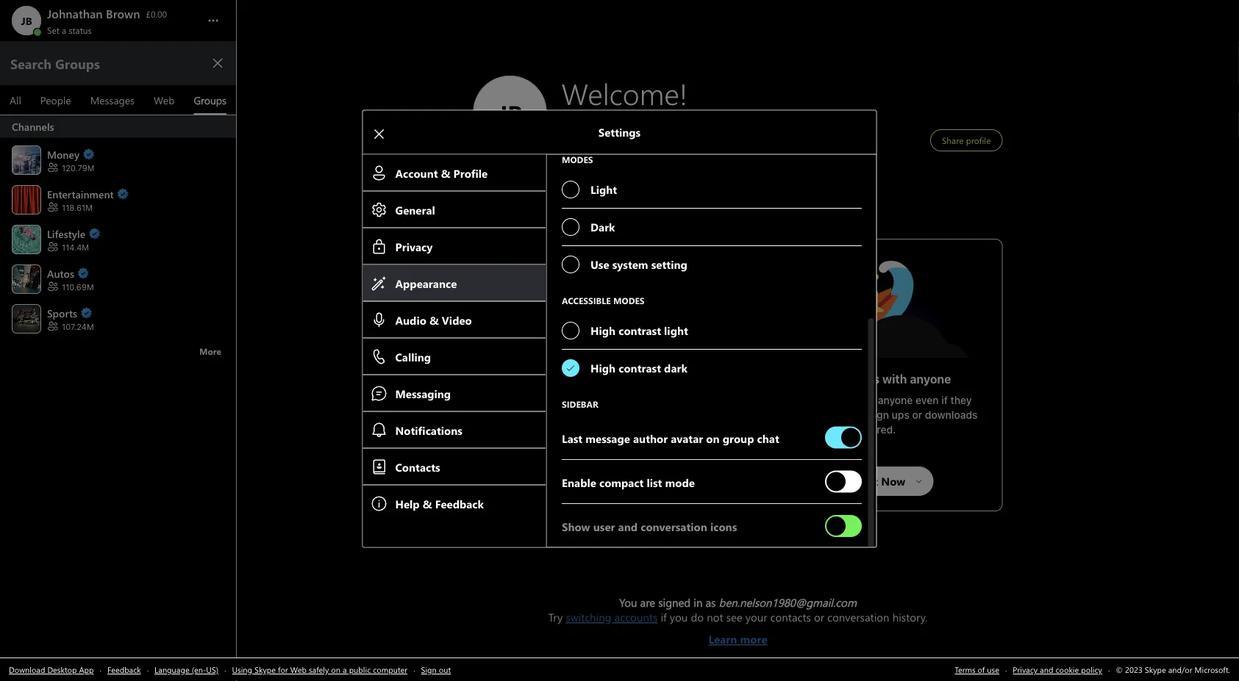 Task type: vqa. For each thing, say whether or not it's contained in the screenshot.
Try
yes



Task type: describe. For each thing, give the bounding box(es) containing it.
channels group
[[0, 115, 236, 365]]

in inside stay up to date with the latest features and updates in skype. don't miss a thing!
[[554, 417, 563, 429]]

accounts
[[615, 610, 658, 625]]

language
[[155, 665, 189, 676]]

share
[[776, 395, 804, 407]]

new
[[585, 380, 611, 394]]

what's
[[542, 380, 582, 394]]

what's new in skype
[[542, 380, 662, 394]]

downloads
[[925, 409, 978, 421]]

Show user and conversation icons checkbox
[[825, 510, 862, 544]]

features
[[646, 402, 686, 414]]

0 horizontal spatial skype
[[255, 665, 276, 676]]

(en-
[[192, 665, 206, 676]]

Dark checkbox
[[561, 209, 862, 246]]

skype. inside stay up to date with the latest features and updates in skype. don't miss a thing!
[[565, 417, 599, 429]]

us)
[[206, 665, 219, 676]]

118.61m
[[62, 203, 93, 213]]

try
[[548, 610, 563, 625]]

latest
[[616, 402, 643, 414]]

of
[[978, 665, 985, 676]]

and inside stay up to date with the latest features and updates in skype. don't miss a thing!
[[688, 402, 707, 414]]

High contrast light checkbox
[[561, 313, 862, 350]]

with inside stay up to date with the latest features and updates in skype. don't miss a thing!
[[574, 402, 594, 414]]

switching
[[566, 610, 612, 625]]

invite
[[826, 395, 852, 407]]

app
[[79, 665, 94, 676]]

download desktop app
[[9, 665, 94, 676]]

updates
[[512, 417, 551, 429]]

sign out link
[[421, 665, 451, 676]]

see
[[726, 610, 743, 625]]

using skype for web safely on a public computer
[[232, 665, 408, 676]]

1 horizontal spatial skype
[[626, 380, 662, 394]]

0 vertical spatial anyone
[[910, 373, 951, 387]]

up
[[522, 402, 534, 414]]

or inside "try switching accounts if you do not see your contacts or conversation history. learn more"
[[814, 610, 825, 625]]

download
[[9, 665, 45, 676]]

miss
[[631, 417, 653, 429]]

theme dialog
[[362, 0, 898, 549]]

using
[[232, 665, 252, 676]]

public
[[349, 665, 371, 676]]

Use system setting checkbox
[[561, 247, 862, 284]]

Search Groups text field
[[9, 54, 198, 73]]

more
[[740, 633, 768, 647]]

aren't
[[770, 409, 799, 421]]

language (en-us)
[[155, 665, 219, 676]]

1 horizontal spatial and
[[1040, 665, 1054, 676]]

thing!
[[664, 417, 692, 429]]

privacy and cookie policy link
[[1013, 665, 1102, 676]]

0 vertical spatial in
[[613, 380, 624, 394]]

your
[[746, 610, 768, 625]]

conversation
[[828, 610, 890, 625]]

120.79m
[[62, 163, 94, 173]]

try switching accounts if you do not see your contacts or conversation history. learn more
[[548, 610, 928, 647]]

are
[[640, 596, 655, 610]]

you are signed in as
[[619, 596, 719, 610]]

sign
[[869, 409, 889, 421]]

even
[[916, 395, 939, 407]]

Last message author avatar on group chat checkbox
[[825, 421, 862, 455]]

if inside share the invite with anyone even if they aren't on skype. no sign ups or downloads required.
[[942, 395, 948, 407]]

desktop
[[47, 665, 77, 676]]

privacy
[[1013, 665, 1038, 676]]

to
[[537, 402, 547, 414]]

launch
[[558, 262, 592, 278]]

set
[[47, 24, 59, 36]]



Task type: locate. For each thing, give the bounding box(es) containing it.
using skype for web safely on a public computer link
[[232, 665, 408, 676]]

0 vertical spatial and
[[688, 402, 707, 414]]

0 horizontal spatial a
[[62, 24, 66, 36]]

0 horizontal spatial if
[[661, 610, 667, 625]]

computer
[[373, 665, 408, 676]]

or
[[912, 409, 923, 421], [814, 610, 825, 625]]

0 horizontal spatial on
[[331, 665, 341, 676]]

1 horizontal spatial or
[[912, 409, 923, 421]]

required.
[[852, 424, 896, 436]]

or right contacts
[[814, 610, 825, 625]]

1 vertical spatial on
[[331, 665, 341, 676]]

2 horizontal spatial a
[[656, 417, 661, 429]]

anyone up ups on the bottom right of the page
[[878, 395, 913, 407]]

stay up to date with the latest features and updates in skype. don't miss a thing!
[[497, 402, 709, 429]]

list item
[[0, 115, 236, 140]]

2 vertical spatial a
[[343, 665, 347, 676]]

don't
[[601, 417, 628, 429]]

ups
[[892, 409, 910, 421]]

terms of use link
[[955, 665, 1000, 676]]

110.69m
[[62, 283, 94, 292]]

stay
[[497, 402, 519, 414]]

meetings
[[827, 373, 880, 387]]

no
[[852, 409, 866, 421]]

High contrast dark checkbox
[[561, 350, 862, 387]]

terms
[[955, 665, 976, 676]]

2 vertical spatial in
[[694, 596, 703, 610]]

share the invite with anyone even if they aren't on skype. no sign ups or downloads required.
[[770, 395, 981, 436]]

1 vertical spatial in
[[554, 417, 563, 429]]

skype left for
[[255, 665, 276, 676]]

out
[[439, 665, 451, 676]]

0 vertical spatial or
[[912, 409, 923, 421]]

the inside share the invite with anyone even if they aren't on skype. no sign ups or downloads required.
[[807, 395, 823, 407]]

set a status
[[47, 24, 92, 36]]

if up downloads
[[942, 395, 948, 407]]

safely
[[309, 665, 329, 676]]

web
[[290, 665, 307, 676]]

privacy and cookie policy
[[1013, 665, 1102, 676]]

date
[[549, 402, 571, 414]]

1 horizontal spatial skype.
[[816, 409, 850, 421]]

contacts
[[771, 610, 811, 625]]

skype. down date
[[565, 417, 599, 429]]

as
[[706, 596, 716, 610]]

cookie
[[1056, 665, 1079, 676]]

terms of use
[[955, 665, 1000, 676]]

the down easy
[[807, 395, 823, 407]]

107.24m
[[62, 322, 94, 332]]

0 horizontal spatial in
[[554, 417, 563, 429]]

with up ups on the bottom right of the page
[[883, 373, 907, 387]]

feedback
[[107, 665, 141, 676]]

signed
[[658, 596, 691, 610]]

tab list
[[0, 85, 236, 115]]

114.4m
[[62, 243, 89, 252]]

skype. inside share the invite with anyone even if they aren't on skype. no sign ups or downloads required.
[[816, 409, 850, 421]]

sign out
[[421, 665, 451, 676]]

the inside stay up to date with the latest features and updates in skype. don't miss a thing!
[[597, 402, 613, 414]]

1 horizontal spatial a
[[343, 665, 347, 676]]

status
[[69, 24, 92, 36]]

Enable compact list mode checkbox
[[825, 466, 862, 499]]

the up don't
[[597, 402, 613, 414]]

on inside share the invite with anyone even if they aren't on skype. no sign ups or downloads required.
[[802, 409, 814, 421]]

1 vertical spatial skype
[[255, 665, 276, 676]]

policy
[[1081, 665, 1102, 676]]

in down date
[[554, 417, 563, 429]]

switching accounts link
[[566, 610, 658, 625]]

2 horizontal spatial in
[[694, 596, 703, 610]]

1 horizontal spatial on
[[802, 409, 814, 421]]

a
[[62, 24, 66, 36], [656, 417, 661, 429], [343, 665, 347, 676]]

in left as
[[694, 596, 703, 610]]

on right safely
[[331, 665, 341, 676]]

on
[[802, 409, 814, 421], [331, 665, 341, 676]]

with inside share the invite with anyone even if they aren't on skype. no sign ups or downloads required.
[[855, 395, 875, 407]]

0 horizontal spatial the
[[597, 402, 613, 414]]

sign
[[421, 665, 437, 676]]

language (en-us) link
[[155, 665, 219, 676]]

in
[[613, 380, 624, 394], [554, 417, 563, 429], [694, 596, 703, 610]]

easy meetings with anyone
[[797, 373, 951, 387]]

1 horizontal spatial if
[[942, 395, 948, 407]]

a inside stay up to date with the latest features and updates in skype. don't miss a thing!
[[656, 417, 661, 429]]

if inside "try switching accounts if you do not see your contacts or conversation history. learn more"
[[661, 610, 667, 625]]

not
[[707, 610, 723, 625]]

you
[[670, 610, 688, 625]]

the
[[807, 395, 823, 407], [597, 402, 613, 414]]

feedback link
[[107, 665, 141, 676]]

mansurfer
[[830, 254, 883, 270]]

Light checkbox
[[561, 172, 862, 209]]

do
[[691, 610, 704, 625]]

history.
[[893, 610, 928, 625]]

a right set
[[62, 24, 66, 36]]

0 vertical spatial skype
[[626, 380, 662, 394]]

1 horizontal spatial the
[[807, 395, 823, 407]]

on down share
[[802, 409, 814, 421]]

1 horizontal spatial in
[[613, 380, 624, 394]]

1 vertical spatial if
[[661, 610, 667, 625]]

a left the public at the bottom
[[343, 665, 347, 676]]

for
[[278, 665, 288, 676]]

use
[[987, 665, 1000, 676]]

if left "you"
[[661, 610, 667, 625]]

0 vertical spatial a
[[62, 24, 66, 36]]

1 vertical spatial anyone
[[878, 395, 913, 407]]

in right new
[[613, 380, 624, 394]]

skype. down invite
[[816, 409, 850, 421]]

with up no at right
[[855, 395, 875, 407]]

0 horizontal spatial skype.
[[565, 417, 599, 429]]

skype.
[[816, 409, 850, 421], [565, 417, 599, 429]]

1 horizontal spatial with
[[855, 395, 875, 407]]

and up thing!
[[688, 402, 707, 414]]

easy
[[797, 373, 824, 387]]

0 vertical spatial if
[[942, 395, 948, 407]]

learn
[[709, 633, 737, 647]]

with
[[883, 373, 907, 387], [855, 395, 875, 407], [574, 402, 594, 414]]

set a status button
[[47, 21, 193, 36]]

with right date
[[574, 402, 594, 414]]

and
[[688, 402, 707, 414], [1040, 665, 1054, 676]]

download desktop app link
[[9, 665, 94, 676]]

1 vertical spatial or
[[814, 610, 825, 625]]

0 horizontal spatial or
[[814, 610, 825, 625]]

0 vertical spatial on
[[802, 409, 814, 421]]

or inside share the invite with anyone even if they aren't on skype. no sign ups or downloads required.
[[912, 409, 923, 421]]

1 vertical spatial a
[[656, 417, 661, 429]]

0 horizontal spatial with
[[574, 402, 594, 414]]

or right ups on the bottom right of the page
[[912, 409, 923, 421]]

anyone inside share the invite with anyone even if they aren't on skype. no sign ups or downloads required.
[[878, 395, 913, 407]]

a down features
[[656, 417, 661, 429]]

a inside 'button'
[[62, 24, 66, 36]]

and left cookie
[[1040, 665, 1054, 676]]

anyone up even
[[910, 373, 951, 387]]

they
[[951, 395, 972, 407]]

1 vertical spatial and
[[1040, 665, 1054, 676]]

you
[[619, 596, 637, 610]]

learn more link
[[548, 625, 928, 647]]

0 horizontal spatial and
[[688, 402, 707, 414]]

if
[[942, 395, 948, 407], [661, 610, 667, 625]]

skype up latest
[[626, 380, 662, 394]]

2 horizontal spatial with
[[883, 373, 907, 387]]



